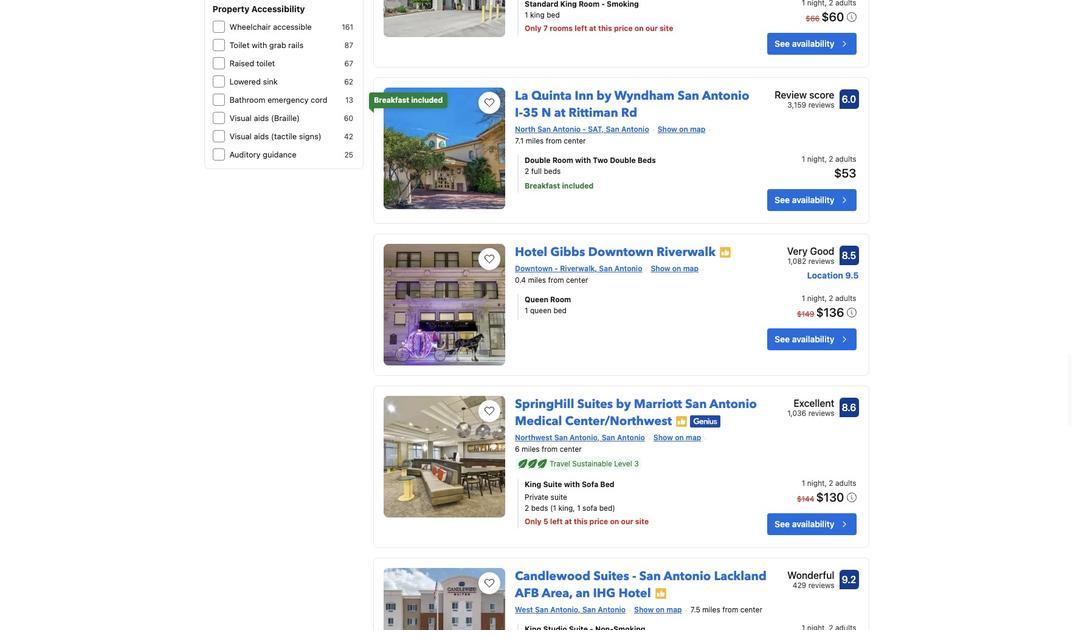 Task type: locate. For each thing, give the bounding box(es) containing it.
see availability for $136
[[775, 334, 835, 344]]

2 vertical spatial night
[[807, 478, 825, 487]]

double up full at top
[[525, 156, 551, 165]]

see availability down the $66
[[775, 38, 835, 49]]

1 vertical spatial downtown
[[515, 264, 553, 273]]

west san antonio, san antonio
[[515, 605, 626, 614]]

8.6
[[842, 402, 856, 413]]

2 vertical spatial with
[[564, 480, 580, 489]]

see for $136
[[775, 334, 790, 344]]

hotel up 0.4 on the left
[[515, 244, 547, 260]]

antonio, up 'sustainable'
[[570, 433, 600, 442]]

night up $144
[[807, 478, 825, 487]]

full
[[531, 166, 542, 176]]

from down riverwalk,
[[548, 275, 564, 284]]

1 vertical spatial adults
[[836, 293, 857, 303]]

reviews inside wonderful 429 reviews
[[809, 581, 835, 590]]

review score 3,159 reviews
[[775, 89, 835, 109]]

adults for hotel gibbs downtown riverwalk
[[836, 293, 857, 303]]

aids up auditory guidance
[[254, 131, 269, 141]]

1 horizontal spatial hotel
[[619, 585, 651, 601]]

2 vertical spatial ,
[[825, 478, 827, 487]]

north san antonio - sat, san antonio
[[515, 125, 649, 134]]

property
[[213, 4, 249, 14]]

with
[[252, 40, 267, 50], [575, 156, 591, 165], [564, 480, 580, 489]]

king,
[[559, 503, 575, 513]]

bathroom
[[230, 95, 265, 105]]

show down candlewood suites - san antonio lackland afb area, an ihg hotel
[[634, 605, 654, 614]]

1 vertical spatial site
[[635, 517, 649, 526]]

1 , from the top
[[825, 154, 827, 163]]

left right rooms
[[575, 24, 587, 33]]

room down 7.1 miles from center
[[553, 156, 573, 165]]

antonio inside "springhill suites by marriott san antonio medical center/northwest"
[[710, 396, 757, 412]]

night up $149
[[807, 293, 825, 303]]

3 adults from the top
[[836, 478, 857, 487]]

2 1 night , 2 adults from the top
[[802, 478, 857, 487]]

3 see availability link from the top
[[768, 328, 857, 350]]

from up travel on the right of page
[[542, 444, 558, 453]]

show on map
[[658, 125, 706, 134], [651, 264, 699, 273], [654, 433, 701, 442], [634, 605, 682, 614]]

1 vertical spatial hotel
[[619, 585, 651, 601]]

0 vertical spatial -
[[583, 125, 586, 134]]

2 only from the top
[[525, 517, 542, 526]]

double
[[525, 156, 551, 165], [610, 156, 636, 165]]

161
[[342, 23, 353, 32]]

sustainable
[[572, 459, 612, 468]]

availability down 1 night , 2 adults $53
[[792, 194, 835, 205]]

see availability link down 1 night , 2 adults $53
[[768, 189, 857, 211]]

beds inside double room with two double beds 2 full beds breakfast included
[[544, 166, 561, 176]]

see availability link down $149
[[768, 328, 857, 350]]

- inside candlewood suites - san antonio lackland afb area, an ihg hotel
[[632, 568, 636, 584]]

see availability link for $136
[[768, 328, 857, 350]]

2 visual from the top
[[230, 131, 252, 141]]

night for hotel gibbs downtown riverwalk
[[807, 293, 825, 303]]

1 horizontal spatial our
[[646, 24, 658, 33]]

1 only from the top
[[525, 24, 542, 33]]

2 reviews from the top
[[809, 256, 835, 266]]

1 vertical spatial by
[[616, 396, 631, 412]]

scored 9.2 element
[[840, 570, 859, 589]]

from right 7.5
[[723, 605, 739, 614]]

3 , from the top
[[825, 478, 827, 487]]

0 horizontal spatial left
[[550, 517, 563, 526]]

rd
[[621, 105, 637, 121]]

at inside the "1 king bed only 7 rooms left at this price on our site"
[[589, 24, 597, 33]]

our inside king suite with sofa bed private suite 2 beds (1 king, 1 sofa bed) only 5 left at this price on our site
[[621, 517, 633, 526]]

room inside queen room 1 queen bed
[[550, 295, 571, 304]]

show on map down wyndham
[[658, 125, 706, 134]]

see availability
[[775, 38, 835, 49], [775, 194, 835, 205], [775, 334, 835, 344], [775, 518, 835, 529]]

reviews right 3,159 at the top right
[[809, 100, 835, 109]]

2 aids from the top
[[254, 131, 269, 141]]

antonio inside la quinta inn by wyndham san antonio i-35 n at rittiman rd
[[702, 88, 750, 104]]

1 up $144
[[802, 478, 805, 487]]

2 vertical spatial -
[[632, 568, 636, 584]]

see availability down $144
[[775, 518, 835, 529]]

2 , from the top
[[825, 293, 827, 303]]

hotel gibbs downtown riverwalk link
[[515, 239, 716, 260]]

show on map down the riverwalk
[[651, 264, 699, 273]]

1 horizontal spatial left
[[575, 24, 587, 33]]

2 see availability link from the top
[[768, 189, 857, 211]]

1 horizontal spatial price
[[614, 24, 633, 33]]

1,082
[[788, 256, 807, 266]]

an
[[576, 585, 590, 601]]

0 vertical spatial aids
[[254, 113, 269, 123]]

2 horizontal spatial -
[[632, 568, 636, 584]]

site inside the "1 king bed only 7 rooms left at this price on our site"
[[660, 24, 673, 33]]

0 horizontal spatial double
[[525, 156, 551, 165]]

0 vertical spatial our
[[646, 24, 658, 33]]

0 horizontal spatial downtown
[[515, 264, 553, 273]]

antonio inside candlewood suites - san antonio lackland afb area, an ihg hotel
[[664, 568, 711, 584]]

0 vertical spatial bed
[[547, 10, 560, 19]]

night for springhill suites by marriott san antonio medical center/northwest
[[807, 478, 825, 487]]

suites inside candlewood suites - san antonio lackland afb area, an ihg hotel
[[594, 568, 629, 584]]

beds inside king suite with sofa bed private suite 2 beds (1 king, 1 sofa bed) only 5 left at this price on our site
[[531, 503, 548, 513]]

la quinta inn by wyndham san antonio i-35 n at rittiman rd link
[[515, 83, 750, 121]]

0 vertical spatial this
[[598, 24, 612, 33]]

good
[[810, 246, 835, 256]]

1 reviews from the top
[[809, 100, 835, 109]]

miles down north
[[526, 136, 544, 145]]

this right rooms
[[598, 24, 612, 33]]

1 vertical spatial this
[[574, 517, 588, 526]]

suite
[[551, 493, 567, 502]]

night down review score 3,159 reviews
[[807, 154, 825, 163]]

visual
[[230, 113, 252, 123], [230, 131, 252, 141]]

1 vertical spatial at
[[554, 105, 566, 121]]

1 double from the left
[[525, 156, 551, 165]]

1 adults from the top
[[836, 154, 857, 163]]

beds
[[638, 156, 656, 165]]

from for candlewood
[[723, 605, 739, 614]]

2 vertical spatial adults
[[836, 478, 857, 487]]

show down marriott
[[654, 433, 673, 442]]

1 vertical spatial room
[[550, 295, 571, 304]]

this inside king suite with sofa bed private suite 2 beds (1 king, 1 sofa bed) only 5 left at this price on our site
[[574, 517, 588, 526]]

hotel
[[515, 244, 547, 260], [619, 585, 651, 601]]

with left grab
[[252, 40, 267, 50]]

reviews inside very good 1,082 reviews
[[809, 256, 835, 266]]

1 left king
[[525, 10, 528, 19]]

0 vertical spatial by
[[597, 88, 612, 104]]

from for hotel
[[548, 275, 564, 284]]

springhill suites by marriott san antonio medical center/northwest image
[[384, 396, 505, 517]]

with left two
[[575, 156, 591, 165]]

visual for visual aids (braille)
[[230, 113, 252, 123]]

very
[[787, 246, 808, 256]]

genius discounts available at this property. image
[[690, 416, 721, 428], [690, 416, 721, 428]]

see availability link down the $66
[[768, 33, 857, 55]]

3,159
[[788, 100, 807, 109]]

2 double from the left
[[610, 156, 636, 165]]

show on map down candlewood suites - san antonio lackland afb area, an ihg hotel
[[634, 605, 682, 614]]

visual up auditory at the left of the page
[[230, 131, 252, 141]]

this
[[598, 24, 612, 33], [574, 517, 588, 526]]

with inside double room with two double beds 2 full beds breakfast included
[[575, 156, 591, 165]]

beds for review
[[544, 166, 561, 176]]

adults up $136
[[836, 293, 857, 303]]

1 horizontal spatial by
[[616, 396, 631, 412]]

reviews right 429
[[809, 581, 835, 590]]

1 see availability link from the top
[[768, 33, 857, 55]]

60
[[344, 114, 353, 123]]

1 left queen at the top
[[525, 306, 528, 315]]

this property is part of our preferred partner program. it's committed to providing excellent service and good value. it'll pay us a higher commission if you make a booking. image right the riverwalk
[[719, 247, 732, 259]]

availability for $60
[[792, 38, 835, 49]]

adults up $53
[[836, 154, 857, 163]]

1 vertical spatial beds
[[531, 503, 548, 513]]

1 vertical spatial bed
[[554, 306, 567, 315]]

center down lackland
[[741, 605, 763, 614]]

0 horizontal spatial this property is part of our preferred partner program. it's committed to providing excellent service and good value. it'll pay us a higher commission if you make a booking. image
[[655, 588, 667, 600]]

1 vertical spatial our
[[621, 517, 633, 526]]

0 vertical spatial included
[[411, 95, 443, 105]]

3
[[634, 459, 639, 468]]

1 vertical spatial only
[[525, 517, 542, 526]]

0 vertical spatial adults
[[836, 154, 857, 163]]

rails
[[288, 40, 304, 50]]

1 vertical spatial included
[[562, 181, 594, 190]]

center down riverwalk,
[[566, 275, 588, 284]]

, for springhill suites by marriott san antonio medical center/northwest
[[825, 478, 827, 487]]

rooms
[[550, 24, 573, 33]]

3 see availability from the top
[[775, 334, 835, 344]]

downtown - riverwalk, san antonio
[[515, 264, 642, 273]]

our inside the "1 king bed only 7 rooms left at this price on our site"
[[646, 24, 658, 33]]

reviews right 1,036
[[809, 409, 835, 418]]

67
[[345, 59, 353, 68]]

0 horizontal spatial breakfast
[[374, 95, 409, 105]]

0 vertical spatial this property is part of our preferred partner program. it's committed to providing excellent service and good value. it'll pay us a higher commission if you make a booking. image
[[719, 247, 732, 259]]

miles down "northwest"
[[522, 444, 540, 453]]

0 vertical spatial visual
[[230, 113, 252, 123]]

show down wyndham
[[658, 125, 677, 134]]

4 see availability from the top
[[775, 518, 835, 529]]

1 night , 2 adults up $130
[[802, 478, 857, 487]]

this property is part of our preferred partner program. it's committed to providing excellent service and good value. it'll pay us a higher commission if you make a booking. image right the ihg
[[655, 588, 667, 600]]

availability for $130
[[792, 518, 835, 529]]

-
[[583, 125, 586, 134], [555, 264, 558, 273], [632, 568, 636, 584]]

0 horizontal spatial -
[[555, 264, 558, 273]]

0 horizontal spatial site
[[635, 517, 649, 526]]

room inside double room with two double beds 2 full beds breakfast included
[[553, 156, 573, 165]]

1 night , 2 adults up $136
[[802, 293, 857, 303]]

beds right full at top
[[544, 166, 561, 176]]

0 vertical spatial antonio,
[[570, 433, 600, 442]]

0 horizontal spatial by
[[597, 88, 612, 104]]

1 horizontal spatial -
[[583, 125, 586, 134]]

1 night , 2 adults
[[802, 293, 857, 303], [802, 478, 857, 487]]

at down king,
[[565, 517, 572, 526]]

0 vertical spatial hotel
[[515, 244, 547, 260]]

see availability link down $144
[[768, 513, 857, 535]]

1 night , 2 adults for springhill suites by marriott san antonio medical center/northwest
[[802, 478, 857, 487]]

beds down private
[[531, 503, 548, 513]]

miles right 0.4 on the left
[[528, 275, 546, 284]]

$136
[[816, 305, 844, 319]]

0 vertical spatial site
[[660, 24, 673, 33]]

show on map down marriott
[[654, 433, 701, 442]]

center down northwest san antonio, san antonio
[[560, 444, 582, 453]]

0 vertical spatial breakfast
[[374, 95, 409, 105]]

3 reviews from the top
[[809, 409, 835, 418]]

room
[[553, 156, 573, 165], [550, 295, 571, 304]]

1 horizontal spatial included
[[562, 181, 594, 190]]

this down sofa
[[574, 517, 588, 526]]

0 vertical spatial left
[[575, 24, 587, 33]]

availability down $149
[[792, 334, 835, 344]]

on inside the "1 king bed only 7 rooms left at this price on our site"
[[635, 24, 644, 33]]

wonderful element
[[788, 568, 835, 582]]

1 up $149
[[802, 293, 805, 303]]

only left 5
[[525, 517, 542, 526]]

, inside 1 night , 2 adults $53
[[825, 154, 827, 163]]

1 down 3,159 at the top right
[[802, 154, 805, 163]]

1 king bed only 7 rooms left at this price on our site
[[525, 10, 673, 33]]

1
[[525, 10, 528, 19], [802, 154, 805, 163], [802, 293, 805, 303], [525, 306, 528, 315], [802, 478, 805, 487], [577, 503, 581, 513]]

adults up $130
[[836, 478, 857, 487]]

antonio, down area,
[[550, 605, 581, 614]]

grab
[[269, 40, 286, 50]]

62
[[344, 77, 353, 86]]

breakfast right 13
[[374, 95, 409, 105]]

with for excellent
[[564, 480, 580, 489]]

hotel right the ihg
[[619, 585, 651, 601]]

0 horizontal spatial hotel
[[515, 244, 547, 260]]

by up "center/northwest"
[[616, 396, 631, 412]]

1 vertical spatial price
[[590, 517, 608, 526]]

breakfast down full at top
[[525, 181, 560, 190]]

see availability for $130
[[775, 518, 835, 529]]

at right n
[[554, 105, 566, 121]]

$60
[[822, 10, 844, 24]]

0 horizontal spatial our
[[621, 517, 633, 526]]

antonio
[[702, 88, 750, 104], [553, 125, 581, 134], [621, 125, 649, 134], [615, 264, 642, 273], [710, 396, 757, 412], [617, 433, 645, 442], [664, 568, 711, 584], [598, 605, 626, 614]]

downtown up 0.4 on the left
[[515, 264, 553, 273]]

level
[[614, 459, 632, 468]]

scored 6.0 element
[[840, 89, 859, 109]]

1 visual from the top
[[230, 113, 252, 123]]

wyndham
[[615, 88, 675, 104]]

this property is part of our preferred partner program. it's committed to providing excellent service and good value. it'll pay us a higher commission if you make a booking. image
[[719, 247, 732, 259], [676, 416, 688, 428], [676, 416, 688, 428], [655, 588, 667, 600]]

bed
[[547, 10, 560, 19], [554, 306, 567, 315]]

downtown up downtown - riverwalk, san antonio
[[588, 244, 654, 260]]

left right 5
[[550, 517, 563, 526]]

,
[[825, 154, 827, 163], [825, 293, 827, 303], [825, 478, 827, 487]]

4 reviews from the top
[[809, 581, 835, 590]]

map
[[690, 125, 706, 134], [683, 264, 699, 273], [686, 433, 701, 442], [667, 605, 682, 614]]

accessible
[[273, 22, 312, 32]]

1 horizontal spatial breakfast
[[525, 181, 560, 190]]

1 left sofa
[[577, 503, 581, 513]]

reviews up the location
[[809, 256, 835, 266]]

only left 7
[[525, 24, 542, 33]]

marriott
[[634, 396, 682, 412]]

room down 0.4 miles from center
[[550, 295, 571, 304]]

miles for candlewood
[[702, 605, 720, 614]]

king
[[530, 10, 545, 19]]

1 1 night , 2 adults from the top
[[802, 293, 857, 303]]

1 vertical spatial ,
[[825, 293, 827, 303]]

1 horizontal spatial this
[[598, 24, 612, 33]]

1 see from the top
[[775, 38, 790, 49]]

1 availability from the top
[[792, 38, 835, 49]]

la quinta inn by wyndham san antonio i-35 n at rittiman rd image
[[384, 88, 505, 209]]

see availability down 1 night , 2 adults $53
[[775, 194, 835, 205]]

suites
[[577, 396, 613, 412], [594, 568, 629, 584]]

with for review
[[575, 156, 591, 165]]

1 horizontal spatial site
[[660, 24, 673, 33]]

0 vertical spatial price
[[614, 24, 633, 33]]

see availability down $149
[[775, 334, 835, 344]]

1 vertical spatial breakfast
[[525, 181, 560, 190]]

see availability link
[[768, 33, 857, 55], [768, 189, 857, 211], [768, 328, 857, 350], [768, 513, 857, 535]]

4 see availability link from the top
[[768, 513, 857, 535]]

hotel inside candlewood suites - san antonio lackland afb area, an ihg hotel
[[619, 585, 651, 601]]

0 horizontal spatial this
[[574, 517, 588, 526]]

$144
[[797, 494, 815, 503]]

miles right 7.5
[[702, 605, 720, 614]]

hotel gibbs downtown riverwalk image
[[384, 244, 505, 365]]

bed inside queen room 1 queen bed
[[554, 306, 567, 315]]

1 vertical spatial visual
[[230, 131, 252, 141]]

4 see from the top
[[775, 518, 790, 529]]

with inside king suite with sofa bed private suite 2 beds (1 king, 1 sofa bed) only 5 left at this price on our site
[[564, 480, 580, 489]]

2 night from the top
[[807, 293, 825, 303]]

0 vertical spatial suites
[[577, 396, 613, 412]]

quinta
[[531, 88, 572, 104]]

3 availability from the top
[[792, 334, 835, 344]]

$66
[[806, 14, 820, 23]]

suites inside "springhill suites by marriott san antonio medical center/northwest"
[[577, 396, 613, 412]]

3 night from the top
[[807, 478, 825, 487]]

with left sofa at the bottom of page
[[564, 480, 580, 489]]

0 vertical spatial 1 night , 2 adults
[[802, 293, 857, 303]]

this inside the "1 king bed only 7 rooms left at this price on our site"
[[598, 24, 612, 33]]

2 inside king suite with sofa bed private suite 2 beds (1 king, 1 sofa bed) only 5 left at this price on our site
[[525, 503, 529, 513]]

(tactile
[[271, 131, 297, 141]]

center for hotel
[[566, 275, 588, 284]]

1 vertical spatial left
[[550, 517, 563, 526]]

1 night from the top
[[807, 154, 825, 163]]

room for queen
[[550, 295, 571, 304]]

2 vertical spatial at
[[565, 517, 572, 526]]

center
[[564, 136, 586, 145], [566, 275, 588, 284], [560, 444, 582, 453], [741, 605, 763, 614]]

inn
[[575, 88, 594, 104]]

on for north san antonio - sat, san antonio
[[679, 125, 688, 134]]

0 vertical spatial downtown
[[588, 244, 654, 260]]

2 see availability from the top
[[775, 194, 835, 205]]

cord
[[311, 95, 327, 105]]

price inside king suite with sofa bed private suite 2 beds (1 king, 1 sofa bed) only 5 left at this price on our site
[[590, 517, 608, 526]]

scored 8.5 element
[[840, 246, 859, 265]]

show on map for riverwalk
[[651, 264, 699, 273]]

visual down bathroom on the left
[[230, 113, 252, 123]]

guidance
[[263, 150, 297, 159]]

n
[[542, 105, 551, 121]]

wonderful 429 reviews
[[788, 570, 835, 590]]

1 vertical spatial antonio,
[[550, 605, 581, 614]]

1 inside queen room 1 queen bed
[[525, 306, 528, 315]]

1 vertical spatial 1 night , 2 adults
[[802, 478, 857, 487]]

0 horizontal spatial price
[[590, 517, 608, 526]]

0 vertical spatial night
[[807, 154, 825, 163]]

afb
[[515, 585, 539, 601]]

availability down $144
[[792, 518, 835, 529]]

suites up "center/northwest"
[[577, 396, 613, 412]]

2 adults from the top
[[836, 293, 857, 303]]

availability
[[792, 38, 835, 49], [792, 194, 835, 205], [792, 334, 835, 344], [792, 518, 835, 529]]

our
[[646, 24, 658, 33], [621, 517, 633, 526]]

bed)
[[599, 503, 615, 513]]

1 vertical spatial suites
[[594, 568, 629, 584]]

this property is part of our preferred partner program. it's committed to providing excellent service and good value. it'll pay us a higher commission if you make a booking. image
[[719, 247, 732, 259], [655, 588, 667, 600]]

double right two
[[610, 156, 636, 165]]

map for san
[[667, 605, 682, 614]]

suites up the ihg
[[594, 568, 629, 584]]

at inside king suite with sofa bed private suite 2 beds (1 king, 1 sofa bed) only 5 left at this price on our site
[[565, 517, 572, 526]]

0 vertical spatial room
[[553, 156, 573, 165]]

1 aids from the top
[[254, 113, 269, 123]]

very good element
[[787, 244, 835, 258]]

$53
[[834, 166, 857, 180]]

bed right queen at the top
[[554, 306, 567, 315]]

0 vertical spatial ,
[[825, 154, 827, 163]]

aids down bathroom on the left
[[254, 113, 269, 123]]

0 vertical spatial only
[[525, 24, 542, 33]]

1,036
[[788, 409, 807, 418]]

miles for hotel
[[528, 275, 546, 284]]

$130
[[816, 490, 844, 504]]

1 see availability from the top
[[775, 38, 835, 49]]

1 vertical spatial aids
[[254, 131, 269, 141]]

queen
[[530, 306, 552, 315]]

0 vertical spatial at
[[589, 24, 597, 33]]

reviews inside review score 3,159 reviews
[[809, 100, 835, 109]]

candlewood suites - san antonio lackland afb area, an ihg hotel image
[[384, 568, 505, 630]]

availability down the $66
[[792, 38, 835, 49]]

1 horizontal spatial double
[[610, 156, 636, 165]]

4 availability from the top
[[792, 518, 835, 529]]

wheelchair accessible
[[230, 22, 312, 32]]

san
[[678, 88, 699, 104], [538, 125, 551, 134], [606, 125, 620, 134], [599, 264, 613, 273], [685, 396, 707, 412], [554, 433, 568, 442], [602, 433, 615, 442], [639, 568, 661, 584], [535, 605, 549, 614], [583, 605, 596, 614]]

3 see from the top
[[775, 334, 790, 344]]

1 vertical spatial with
[[575, 156, 591, 165]]

at right rooms
[[589, 24, 597, 33]]

0 vertical spatial beds
[[544, 166, 561, 176]]

2 inside double room with two double beds 2 full beds breakfast included
[[525, 166, 529, 176]]

bed up 7
[[547, 10, 560, 19]]

show down the riverwalk
[[651, 264, 671, 273]]

by right inn
[[597, 88, 612, 104]]

lackland
[[714, 568, 767, 584]]

1 vertical spatial night
[[807, 293, 825, 303]]



Task type: describe. For each thing, give the bounding box(es) containing it.
2 inside 1 night , 2 adults $53
[[829, 154, 833, 163]]

429
[[793, 581, 807, 590]]

hotel gibbs downtown riverwalk
[[515, 244, 716, 260]]

5
[[544, 517, 548, 526]]

25
[[344, 150, 353, 159]]

1 inside the "1 king bed only 7 rooms left at this price on our site"
[[525, 10, 528, 19]]

san inside la quinta inn by wyndham san antonio i-35 n at rittiman rd
[[678, 88, 699, 104]]

see availability for $60
[[775, 38, 835, 49]]

suites for springhill
[[577, 396, 613, 412]]

beds for excellent
[[531, 503, 548, 513]]

show on map for marriott
[[654, 433, 701, 442]]

availability for $136
[[792, 334, 835, 344]]

by inside la quinta inn by wyndham san antonio i-35 n at rittiman rd
[[597, 88, 612, 104]]

gibbs
[[551, 244, 585, 260]]

ihg
[[593, 585, 616, 601]]

northwest san antonio, san antonio
[[515, 433, 645, 442]]

on inside king suite with sofa bed private suite 2 beds (1 king, 1 sofa bed) only 5 left at this price on our site
[[610, 517, 619, 526]]

8.5
[[842, 250, 856, 261]]

from down n
[[546, 136, 562, 145]]

price inside the "1 king bed only 7 rooms left at this price on our site"
[[614, 24, 633, 33]]

0 horizontal spatial included
[[411, 95, 443, 105]]

6.0
[[842, 94, 856, 105]]

1 night , 2 adults $53
[[802, 154, 857, 180]]

sofa
[[583, 503, 597, 513]]

scored 8.6 element
[[840, 398, 859, 417]]

visual for visual aids (tactile signs)
[[230, 131, 252, 141]]

1 night , 2 adults for hotel gibbs downtown riverwalk
[[802, 293, 857, 303]]

breakfast inside double room with two double beds 2 full beds breakfast included
[[525, 181, 560, 190]]

center for candlewood
[[741, 605, 763, 614]]

bed inside the "1 king bed only 7 rooms left at this price on our site"
[[547, 10, 560, 19]]

aids for (tactile
[[254, 131, 269, 141]]

two
[[593, 156, 608, 165]]

double room with two double beds link
[[525, 155, 730, 166]]

2 availability from the top
[[792, 194, 835, 205]]

center down north san antonio - sat, san antonio on the top of page
[[564, 136, 586, 145]]

(braille)
[[271, 113, 300, 123]]

property accessibility
[[213, 4, 305, 14]]

35
[[523, 105, 539, 121]]

auditory guidance
[[230, 150, 297, 159]]

1 vertical spatial -
[[555, 264, 558, 273]]

riverwalk
[[657, 244, 716, 260]]

1 horizontal spatial downtown
[[588, 244, 654, 260]]

reviews inside excellent 1,036 reviews
[[809, 409, 835, 418]]

1 horizontal spatial this property is part of our preferred partner program. it's committed to providing excellent service and good value. it'll pay us a higher commission if you make a booking. image
[[719, 247, 732, 259]]

north
[[515, 125, 536, 134]]

see availability link for $130
[[768, 513, 857, 535]]

show on map for san
[[634, 605, 682, 614]]

, for hotel gibbs downtown riverwalk
[[825, 293, 827, 303]]

7.5 miles from center
[[691, 605, 763, 614]]

double room with two double beds 2 full beds breakfast included
[[525, 156, 656, 190]]

1 inside 1 night , 2 adults $53
[[802, 154, 805, 163]]

included inside double room with two double beds 2 full beds breakfast included
[[562, 181, 594, 190]]

san inside candlewood suites - san antonio lackland afb area, an ihg hotel
[[639, 568, 661, 584]]

see availability link for $60
[[768, 33, 857, 55]]

signs)
[[299, 131, 321, 141]]

queen room link
[[525, 294, 730, 305]]

7
[[544, 24, 548, 33]]

sofa
[[582, 480, 599, 489]]

sat,
[[588, 125, 604, 134]]

only inside the "1 king bed only 7 rooms left at this price on our site"
[[525, 24, 542, 33]]

room for double
[[553, 156, 573, 165]]

accessibility
[[252, 4, 305, 14]]

excellent
[[794, 398, 835, 409]]

emergency
[[268, 95, 309, 105]]

0.4 miles from center
[[515, 275, 588, 284]]

miles for springhill
[[522, 444, 540, 453]]

0 vertical spatial with
[[252, 40, 267, 50]]

suite
[[543, 480, 562, 489]]

auditory
[[230, 150, 261, 159]]

suites for candlewood
[[594, 568, 629, 584]]

on for northwest san antonio, san antonio
[[675, 433, 684, 442]]

left inside the "1 king bed only 7 rooms left at this price on our site"
[[575, 24, 587, 33]]

site inside king suite with sofa bed private suite 2 beds (1 king, 1 sofa bed) only 5 left at this price on our site
[[635, 517, 649, 526]]

bed
[[600, 480, 615, 489]]

aids for (braille)
[[254, 113, 269, 123]]

area,
[[542, 585, 573, 601]]

la quinta inn by wyndham san antonio i-35 n at rittiman rd
[[515, 88, 750, 121]]

6
[[515, 444, 520, 453]]

candlewood suites - san antonio lackland afb area, an ihg hotel
[[515, 568, 767, 601]]

san inside "springhill suites by marriott san antonio medical center/northwest"
[[685, 396, 707, 412]]

adults inside 1 night , 2 adults $53
[[836, 154, 857, 163]]

center for springhill
[[560, 444, 582, 453]]

1 vertical spatial this property is part of our preferred partner program. it's committed to providing excellent service and good value. it'll pay us a higher commission if you make a booking. image
[[655, 588, 667, 600]]

riverwalk,
[[560, 264, 597, 273]]

adults for springhill suites by marriott san antonio medical center/northwest
[[836, 478, 857, 487]]

king
[[525, 480, 541, 489]]

excellent element
[[788, 396, 835, 410]]

see for $60
[[775, 38, 790, 49]]

map for riverwalk
[[683, 264, 699, 273]]

raised
[[230, 58, 254, 68]]

toilet
[[256, 58, 275, 68]]

antonio, for area,
[[550, 605, 581, 614]]

excellent 1,036 reviews
[[788, 398, 835, 418]]

1 inside king suite with sofa bed private suite 2 beds (1 king, 1 sofa bed) only 5 left at this price on our site
[[577, 503, 581, 513]]

visual aids (tactile signs)
[[230, 131, 321, 141]]

show for san
[[634, 605, 654, 614]]

show for riverwalk
[[651, 264, 671, 273]]

13
[[345, 95, 353, 105]]

map for marriott
[[686, 433, 701, 442]]

at inside la quinta inn by wyndham san antonio i-35 n at rittiman rd
[[554, 105, 566, 121]]

i-
[[515, 105, 523, 121]]

king suite with sofa bed private suite 2 beds (1 king, 1 sofa bed) only 5 left at this price on our site
[[525, 480, 649, 526]]

bathroom emergency cord
[[230, 95, 327, 105]]

87
[[345, 41, 353, 50]]

9.5
[[846, 270, 859, 280]]

night inside 1 night , 2 adults $53
[[807, 154, 825, 163]]

on for downtown - riverwalk, san antonio
[[672, 264, 681, 273]]

score
[[810, 89, 835, 100]]

toilet
[[230, 40, 250, 50]]

location 9.5
[[807, 270, 859, 280]]

travel sustainable level 3
[[550, 459, 639, 468]]

very good 1,082 reviews
[[787, 246, 835, 266]]

springhill suites by marriott san antonio medical center/northwest link
[[515, 391, 757, 429]]

from for springhill
[[542, 444, 558, 453]]

review score element
[[775, 88, 835, 102]]

see for $130
[[775, 518, 790, 529]]

42
[[344, 132, 353, 141]]

candlewood suites - san antonio lackland afb area, an ihg hotel link
[[515, 563, 767, 601]]

by inside "springhill suites by marriott san antonio medical center/northwest"
[[616, 396, 631, 412]]

queen
[[525, 295, 549, 304]]

on for west san antonio, san antonio
[[656, 605, 665, 614]]

only inside king suite with sofa bed private suite 2 beds (1 king, 1 sofa bed) only 5 left at this price on our site
[[525, 517, 542, 526]]

show for marriott
[[654, 433, 673, 442]]

medical
[[515, 413, 562, 429]]

wonderful
[[788, 570, 835, 581]]

lowered sink
[[230, 77, 278, 86]]

location
[[807, 270, 843, 280]]

sink
[[263, 77, 278, 86]]

(1
[[550, 503, 556, 513]]

review
[[775, 89, 807, 100]]

breakfast included
[[374, 95, 443, 105]]

wheelchair
[[230, 22, 271, 32]]

7.1 miles from center
[[515, 136, 586, 145]]

raised toilet
[[230, 58, 275, 68]]

left inside king suite with sofa bed private suite 2 beds (1 king, 1 sofa bed) only 5 left at this price on our site
[[550, 517, 563, 526]]

rittiman
[[569, 105, 618, 121]]

2 see from the top
[[775, 194, 790, 205]]

antonio, for center/northwest
[[570, 433, 600, 442]]



Task type: vqa. For each thing, say whether or not it's contained in the screenshot.
California link
no



